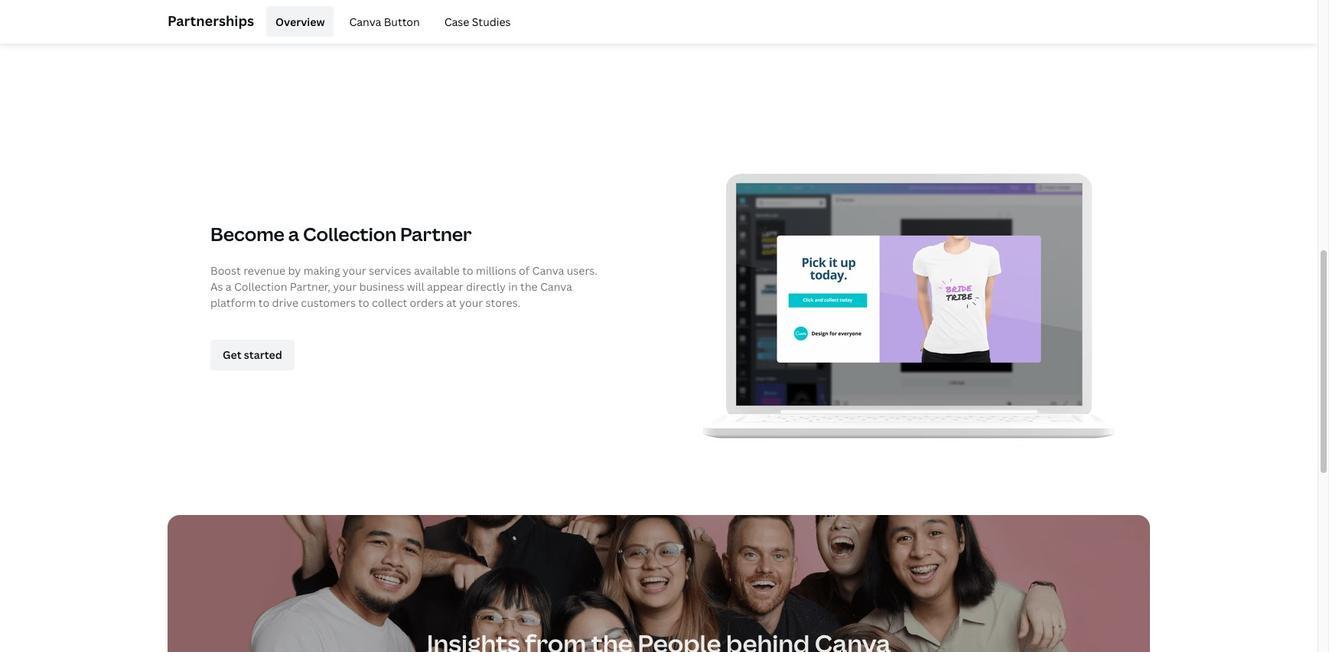 Task type: locate. For each thing, give the bounding box(es) containing it.
canva
[[349, 14, 381, 29], [532, 263, 564, 278], [540, 279, 573, 294]]

get started link
[[211, 340, 295, 370]]

to left drive
[[259, 295, 270, 310]]

to up directly
[[463, 263, 474, 278]]

studies
[[472, 14, 511, 29]]

0 vertical spatial a
[[288, 221, 299, 246]]

collection down revenue
[[234, 279, 287, 294]]

canva left button
[[349, 14, 381, 29]]

partner,
[[290, 279, 331, 294]]

0 vertical spatial your
[[343, 263, 366, 278]]

available
[[414, 263, 460, 278]]

canva right of
[[532, 263, 564, 278]]

partnerships
[[168, 11, 254, 29]]

making
[[304, 263, 340, 278]]

as
[[211, 279, 223, 294]]

menu bar
[[260, 6, 520, 37]]

1 vertical spatial a
[[226, 279, 232, 294]]

0 horizontal spatial a
[[226, 279, 232, 294]]

1 vertical spatial canva
[[532, 263, 564, 278]]

case studies
[[445, 14, 511, 29]]

of
[[519, 263, 530, 278]]

collection up the making
[[303, 221, 397, 246]]

become
[[211, 221, 285, 246]]

your right at
[[460, 295, 483, 310]]

0 vertical spatial canva
[[349, 14, 381, 29]]

overview link
[[266, 6, 334, 37]]

1 horizontal spatial collection
[[303, 221, 397, 246]]

your up customers
[[333, 279, 357, 294]]

business
[[359, 279, 404, 294]]

a up by
[[288, 221, 299, 246]]

0 horizontal spatial collection
[[234, 279, 287, 294]]

to
[[463, 263, 474, 278], [259, 295, 270, 310], [358, 295, 369, 310]]

collection
[[303, 221, 397, 246], [234, 279, 287, 294]]

0 vertical spatial collection
[[303, 221, 397, 246]]

by
[[288, 263, 301, 278]]

will
[[407, 279, 424, 294]]

directly
[[466, 279, 506, 294]]

your
[[343, 263, 366, 278], [333, 279, 357, 294], [460, 295, 483, 310]]

platform
[[211, 295, 256, 310]]

a right the 'as'
[[226, 279, 232, 294]]

appear
[[427, 279, 464, 294]]

1 vertical spatial collection
[[234, 279, 287, 294]]

in
[[509, 279, 518, 294]]

2 vertical spatial canva
[[540, 279, 573, 294]]

1 horizontal spatial to
[[358, 295, 369, 310]]

become a collection partner
[[211, 221, 472, 246]]

your up the business
[[343, 263, 366, 278]]

to down the business
[[358, 295, 369, 310]]

at
[[447, 295, 457, 310]]

millions
[[476, 263, 516, 278]]

a
[[288, 221, 299, 246], [226, 279, 232, 294]]

case
[[445, 14, 470, 29]]

the
[[521, 279, 538, 294]]

partner
[[400, 221, 472, 246]]

canva right the
[[540, 279, 573, 294]]



Task type: vqa. For each thing, say whether or not it's contained in the screenshot.
brown  business card image
no



Task type: describe. For each thing, give the bounding box(es) containing it.
boost
[[211, 263, 241, 278]]

stores.
[[486, 295, 521, 310]]

customers
[[301, 295, 356, 310]]

services
[[369, 263, 411, 278]]

canva button link
[[340, 6, 429, 37]]

overview
[[276, 14, 325, 29]]

canva button
[[349, 14, 420, 29]]

started
[[244, 348, 282, 362]]

1 vertical spatial your
[[333, 279, 357, 294]]

revenue
[[244, 263, 286, 278]]

2 vertical spatial your
[[460, 295, 483, 310]]

2 horizontal spatial to
[[463, 263, 474, 278]]

get
[[223, 348, 242, 362]]

boost revenue by making your services available to millions of canva users. as a collection partner, your business will appear directly in the canva platform to drive customers to collect orders at your stores.
[[211, 263, 598, 310]]

users.
[[567, 263, 598, 278]]

a inside boost revenue by making your services available to millions of canva users. as a collection partner, your business will appear directly in the canva platform to drive customers to collect orders at your stores.
[[226, 279, 232, 294]]

menu bar containing overview
[[260, 6, 520, 37]]

collection inside boost revenue by making your services available to millions of canva users. as a collection partner, your business will appear directly in the canva platform to drive customers to collect orders at your stores.
[[234, 279, 287, 294]]

0 horizontal spatial to
[[259, 295, 270, 310]]

canva inside menu bar
[[349, 14, 381, 29]]

button
[[384, 14, 420, 29]]

collection partner image
[[668, 115, 1151, 477]]

orders
[[410, 295, 444, 310]]

case studies link
[[435, 6, 520, 37]]

1 horizontal spatial a
[[288, 221, 299, 246]]

collect
[[372, 295, 407, 310]]

drive
[[272, 295, 299, 310]]

get started
[[223, 348, 282, 362]]



